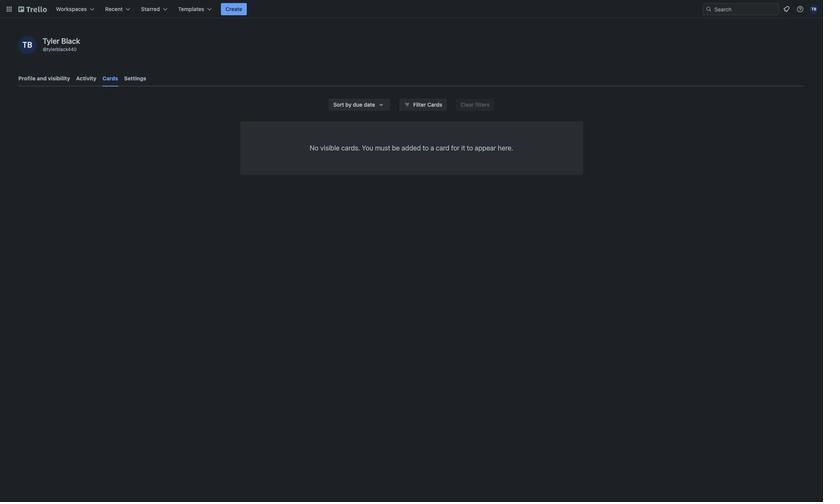 Task type: locate. For each thing, give the bounding box(es) containing it.
filter
[[413, 101, 426, 108]]

create
[[226, 6, 242, 12]]

1 horizontal spatial cards
[[427, 101, 442, 108]]

added
[[402, 144, 421, 152]]

card
[[436, 144, 449, 152]]

cards
[[102, 75, 118, 82], [427, 101, 442, 108]]

open information menu image
[[796, 5, 804, 13]]

it
[[461, 144, 465, 152]]

by
[[345, 101, 352, 108]]

profile
[[18, 75, 36, 82]]

for
[[451, 144, 460, 152]]

starred
[[141, 6, 160, 12]]

0 horizontal spatial cards
[[102, 75, 118, 82]]

back to home image
[[18, 3, 47, 15]]

Search field
[[712, 3, 779, 15]]

sort by due date button
[[329, 99, 390, 111]]

clear filters
[[461, 101, 490, 108]]

0 vertical spatial cards
[[102, 75, 118, 82]]

to
[[423, 144, 429, 152], [467, 144, 473, 152]]

tyler black (tylerblack440) image
[[18, 36, 37, 54]]

to left a
[[423, 144, 429, 152]]

1 horizontal spatial to
[[467, 144, 473, 152]]

sort by due date
[[333, 101, 375, 108]]

filter cards
[[413, 101, 442, 108]]

to right "it" at the right of page
[[467, 144, 473, 152]]

profile and visibility
[[18, 75, 70, 82]]

0 horizontal spatial to
[[423, 144, 429, 152]]

0 notifications image
[[782, 5, 791, 14]]

and
[[37, 75, 47, 82]]

appear
[[475, 144, 496, 152]]

sort
[[333, 101, 344, 108]]

1 vertical spatial cards
[[427, 101, 442, 108]]

workspaces
[[56, 6, 87, 12]]

clear
[[461, 101, 474, 108]]

2 to from the left
[[467, 144, 473, 152]]

cards right activity
[[102, 75, 118, 82]]

cards.
[[341, 144, 360, 152]]

tyler black @ tylerblack440
[[43, 37, 80, 52]]

profile and visibility link
[[18, 72, 70, 85]]

cards right filter
[[427, 101, 442, 108]]

cards inside button
[[427, 101, 442, 108]]



Task type: describe. For each thing, give the bounding box(es) containing it.
no visible cards. you must be added to a card for it to appear here.
[[310, 144, 513, 152]]

visible
[[320, 144, 340, 152]]

tylerblack440
[[47, 46, 77, 52]]

create button
[[221, 3, 247, 15]]

visibility
[[48, 75, 70, 82]]

must
[[375, 144, 390, 152]]

filter cards button
[[399, 99, 447, 111]]

tyler
[[43, 37, 60, 45]]

search image
[[706, 6, 712, 12]]

primary element
[[0, 0, 823, 18]]

workspaces button
[[51, 3, 99, 15]]

@
[[43, 46, 47, 52]]

settings link
[[124, 72, 146, 85]]

no
[[310, 144, 319, 152]]

a
[[431, 144, 434, 152]]

tyler black (tylerblack440) image
[[809, 5, 819, 14]]

templates
[[178, 6, 204, 12]]

recent button
[[101, 3, 135, 15]]

starred button
[[136, 3, 172, 15]]

clear filters button
[[456, 99, 494, 111]]

filters
[[475, 101, 490, 108]]

be
[[392, 144, 400, 152]]

activity link
[[76, 72, 96, 85]]

settings
[[124, 75, 146, 82]]

you
[[362, 144, 373, 152]]

activity
[[76, 75, 96, 82]]

date
[[364, 101, 375, 108]]

black
[[61, 37, 80, 45]]

due
[[353, 101, 362, 108]]

templates button
[[174, 3, 216, 15]]

1 to from the left
[[423, 144, 429, 152]]

cards link
[[102, 72, 118, 86]]

recent
[[105, 6, 123, 12]]

here.
[[498, 144, 513, 152]]



Task type: vqa. For each thing, say whether or not it's contained in the screenshot.
Workspaces at the left of the page
yes



